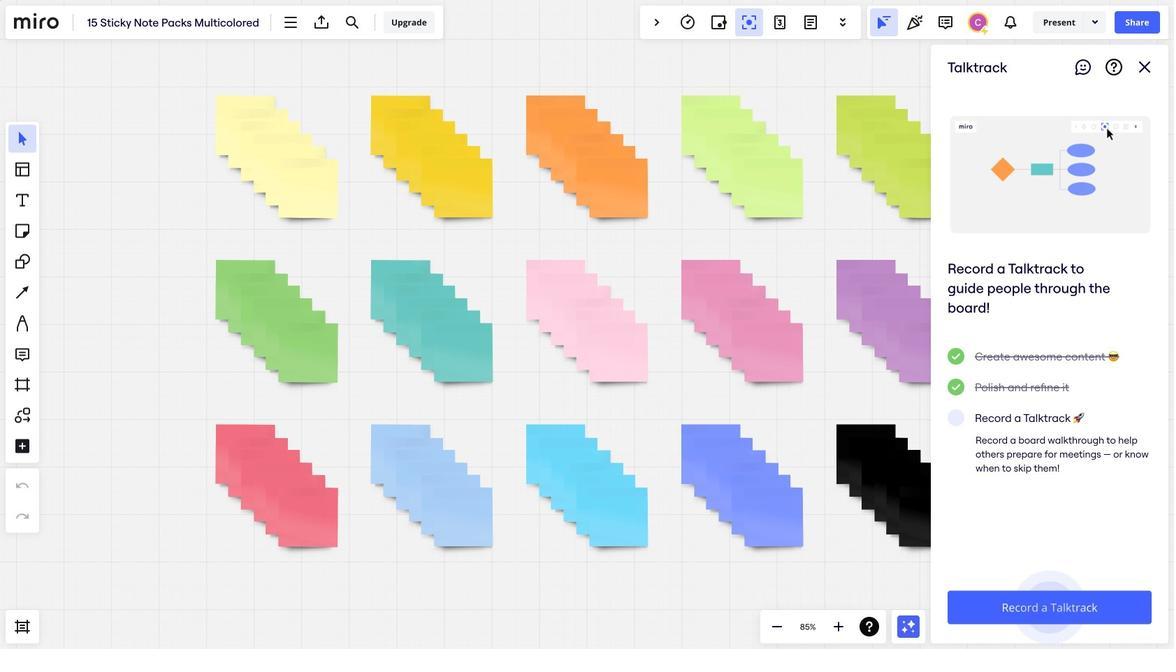 Task type: locate. For each thing, give the bounding box(es) containing it.
collaboration toolbar
[[641, 6, 862, 39]]

0 vertical spatial spagx image
[[948, 348, 965, 365]]

1 vertical spatial spagx image
[[948, 379, 965, 396]]

board toolbar
[[6, 6, 443, 39]]

export this board image
[[313, 14, 330, 31]]

feed image
[[1003, 14, 1019, 31]]

1 spagx image from the top
[[948, 348, 965, 365]]

creation toolbar
[[6, 45, 39, 611]]

spagx image
[[1090, 16, 1101, 27], [980, 26, 991, 37]]

hide apps image
[[649, 14, 666, 31]]

spagx image
[[948, 348, 965, 365], [948, 379, 965, 396]]

2 spagx image from the top
[[948, 379, 965, 396]]



Task type: describe. For each thing, give the bounding box(es) containing it.
search image
[[344, 14, 361, 31]]

help center image
[[1106, 59, 1123, 76]]

communication toolbar
[[868, 6, 1169, 39]]

comment image
[[938, 14, 954, 31]]

0 horizontal spatial spagx image
[[980, 26, 991, 37]]

hide collaborators' cursors image
[[876, 14, 893, 31]]

open frames image
[[14, 619, 31, 636]]

reactions image
[[907, 14, 924, 31]]

main menu image
[[283, 14, 299, 31]]

1 horizontal spatial spagx image
[[1090, 16, 1101, 27]]



Task type: vqa. For each thing, say whether or not it's contained in the screenshot.
banner
no



